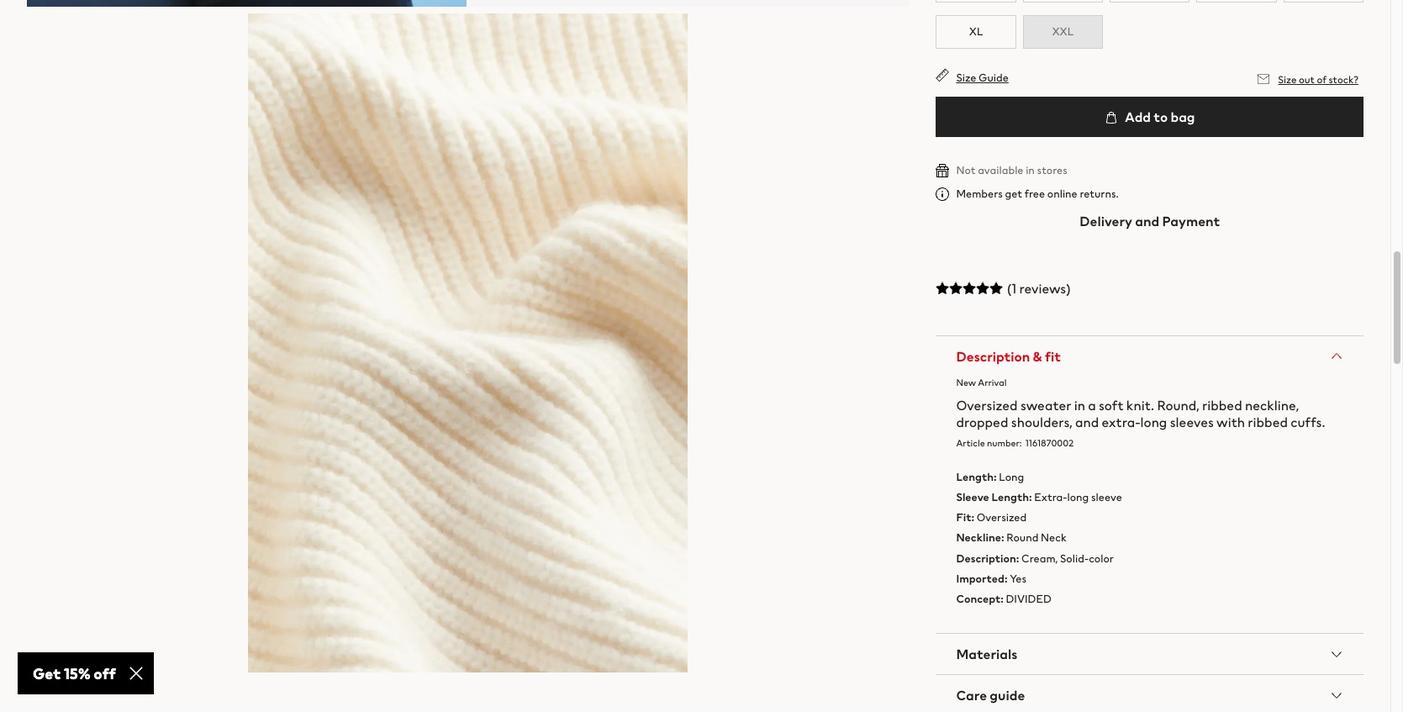 Task type: locate. For each thing, give the bounding box(es) containing it.
0 horizontal spatial in
[[1026, 162, 1035, 178]]

size left guide
[[957, 70, 977, 86]]

1 horizontal spatial long
[[1141, 412, 1168, 432]]

delivery and payment button
[[936, 201, 1364, 241]]

1161870002
[[1026, 436, 1074, 450]]

oversized inside length: long sleeve length: extra-long sleeve fit: oversized neckline: round neck description: cream, solid-color imported: yes concept: divided
[[977, 510, 1027, 526]]

round,
[[1158, 395, 1200, 415]]

payment
[[1163, 211, 1220, 231]]

long left sleeves
[[1141, 412, 1168, 432]]

1 horizontal spatial size
[[1279, 72, 1297, 86]]

in left stores
[[1026, 162, 1035, 178]]

free
[[1025, 186, 1046, 202]]

0 horizontal spatial size
[[957, 70, 977, 86]]

get
[[1006, 186, 1023, 202]]

xxl
[[1052, 24, 1074, 40]]

arrival
[[978, 376, 1007, 389]]

length: down long
[[992, 489, 1032, 505]]

length:
[[957, 469, 997, 485], [992, 489, 1032, 505]]

add
[[1125, 107, 1151, 127]]

long left sleeve
[[1068, 489, 1089, 505]]

size
[[957, 70, 977, 86], [1279, 72, 1297, 86]]

in
[[1026, 162, 1035, 178], [1075, 395, 1086, 415]]

ribbed right the round,
[[1203, 395, 1243, 415]]

oversized down arrival
[[957, 395, 1018, 415]]

fit
[[1045, 346, 1061, 366]]

dropped
[[957, 412, 1009, 432]]

size out of stock? button
[[1253, 68, 1364, 90]]

long
[[1141, 412, 1168, 432], [1068, 489, 1089, 505]]

size guide button
[[936, 68, 1009, 86]]

1 horizontal spatial in
[[1075, 395, 1086, 415]]

size out of stock?
[[1279, 72, 1359, 86]]

guide
[[990, 686, 1025, 706]]

sweater
[[1021, 395, 1072, 415]]

delivery
[[1080, 211, 1133, 231]]

1 vertical spatial and
[[1076, 412, 1099, 432]]

soft
[[1099, 395, 1124, 415]]

1 vertical spatial long
[[1068, 489, 1089, 505]]

members get free online returns.
[[957, 186, 1119, 202]]

0 horizontal spatial and
[[1076, 412, 1099, 432]]

care
[[957, 686, 987, 706]]

divided
[[1006, 591, 1052, 607]]

oversized
[[957, 395, 1018, 415], [977, 510, 1027, 526]]

members
[[957, 186, 1003, 202]]

1 horizontal spatial and
[[1136, 211, 1160, 231]]

add to bag button
[[936, 97, 1364, 137]]

stock?
[[1329, 72, 1359, 86]]

0 horizontal spatial long
[[1068, 489, 1089, 505]]

article
[[957, 436, 985, 450]]

1 vertical spatial in
[[1075, 395, 1086, 415]]

with
[[1217, 412, 1246, 432]]

5 / 5 image
[[936, 282, 1004, 295]]

neckline,
[[1246, 395, 1299, 415]]

care guide button
[[936, 676, 1364, 712]]

and
[[1136, 211, 1160, 231], [1076, 412, 1099, 432]]

a
[[1088, 395, 1096, 415]]

and inside delivery and payment button
[[1136, 211, 1160, 231]]

oversized sweater - cream - ladies | h&m us 4 image
[[470, 0, 909, 7]]

add to bag
[[1123, 107, 1196, 127]]

solid-
[[1061, 551, 1089, 567]]

to
[[1154, 107, 1168, 127]]

shoulders,
[[1012, 412, 1073, 432]]

size for size out of stock?
[[1279, 72, 1297, 86]]

0 vertical spatial long
[[1141, 412, 1168, 432]]

oversized up round
[[977, 510, 1027, 526]]

care guide
[[957, 686, 1025, 706]]

length: long sleeve length: extra-long sleeve fit: oversized neckline: round neck description: cream, solid-color imported: yes concept: divided
[[957, 469, 1123, 607]]

ribbed
[[1203, 395, 1243, 415], [1248, 412, 1288, 432]]

in left a
[[1075, 395, 1086, 415]]

length: up sleeve
[[957, 469, 997, 485]]

cream,
[[1022, 551, 1058, 567]]

0 vertical spatial oversized
[[957, 395, 1018, 415]]

and right delivery
[[1136, 211, 1160, 231]]

size inside button
[[1279, 72, 1297, 86]]

1 vertical spatial length:
[[992, 489, 1032, 505]]

extra-
[[1102, 412, 1141, 432]]

materials button
[[936, 635, 1364, 675]]

0 vertical spatial and
[[1136, 211, 1160, 231]]

ribbed right with
[[1248, 412, 1288, 432]]

size inside 'button'
[[957, 70, 977, 86]]

available
[[978, 162, 1024, 178]]

size left the 'out'
[[1279, 72, 1297, 86]]

not available in stores button
[[936, 162, 1068, 178]]

oversized inside new arrival oversized sweater in a soft knit. round, ribbed neckline, dropped shoulders, and extra-long sleeves with ribbed cuffs. article number: 1161870002
[[957, 395, 1018, 415]]

and left extra-
[[1076, 412, 1099, 432]]

sleeve
[[957, 489, 990, 505]]

1 vertical spatial oversized
[[977, 510, 1027, 526]]

round
[[1007, 530, 1039, 546]]



Task type: vqa. For each thing, say whether or not it's contained in the screenshot.
"Description:"
yes



Task type: describe. For each thing, give the bounding box(es) containing it.
oversized sweater - cream - ladies | h&m us 3 image
[[27, 0, 467, 7]]

description
[[957, 346, 1030, 366]]

&
[[1033, 346, 1043, 366]]

xl
[[969, 24, 984, 40]]

of
[[1317, 72, 1327, 86]]

new arrival oversized sweater in a soft knit. round, ribbed neckline, dropped shoulders, and extra-long sleeves with ribbed cuffs. article number: 1161870002
[[957, 376, 1326, 450]]

and inside new arrival oversized sweater in a soft knit. round, ribbed neckline, dropped shoulders, and extra-long sleeves with ribbed cuffs. article number: 1161870002
[[1076, 412, 1099, 432]]

(1 reviews)
[[1007, 278, 1072, 298]]

0 vertical spatial in
[[1026, 162, 1035, 178]]

size for size guide
[[957, 70, 977, 86]]

yes
[[1010, 571, 1027, 587]]

new
[[957, 376, 977, 389]]

delivery and payment
[[1080, 211, 1220, 231]]

long
[[999, 469, 1025, 485]]

not available in stores
[[957, 162, 1068, 178]]

in inside new arrival oversized sweater in a soft knit. round, ribbed neckline, dropped shoulders, and extra-long sleeves with ribbed cuffs. article number: 1161870002
[[1075, 395, 1086, 415]]

extra-
[[1035, 489, 1068, 505]]

bag
[[1171, 107, 1196, 127]]

description & fit
[[957, 346, 1061, 366]]

reviews)
[[1020, 278, 1072, 298]]

online
[[1048, 186, 1078, 202]]

guide
[[979, 70, 1009, 86]]

out
[[1299, 72, 1315, 86]]

fit:
[[957, 510, 975, 526]]

returns.
[[1080, 186, 1119, 202]]

stores
[[1037, 162, 1068, 178]]

imported:
[[957, 571, 1008, 587]]

1 horizontal spatial ribbed
[[1248, 412, 1288, 432]]

neckline:
[[957, 530, 1005, 546]]

sleeve
[[1092, 489, 1123, 505]]

description:
[[957, 551, 1020, 567]]

oversized sweater - cream - ladies | h&m us 5 image
[[248, 13, 688, 673]]

long inside new arrival oversized sweater in a soft knit. round, ribbed neckline, dropped shoulders, and extra-long sleeves with ribbed cuffs. article number: 1161870002
[[1141, 412, 1168, 432]]

description & fit button
[[936, 336, 1364, 377]]

0 vertical spatial length:
[[957, 469, 997, 485]]

long inside length: long sleeve length: extra-long sleeve fit: oversized neckline: round neck description: cream, solid-color imported: yes concept: divided
[[1068, 489, 1089, 505]]

(1
[[1007, 278, 1017, 298]]

cuffs.
[[1291, 412, 1326, 432]]

concept:
[[957, 591, 1004, 607]]

color
[[1089, 551, 1114, 567]]

(1 reviews) button
[[936, 268, 1364, 308]]

neck
[[1041, 530, 1067, 546]]

sleeves
[[1170, 412, 1214, 432]]

size guide
[[957, 70, 1009, 86]]

materials
[[957, 645, 1018, 665]]

number:
[[987, 436, 1022, 450]]

not
[[957, 162, 976, 178]]

knit.
[[1127, 395, 1155, 415]]

0 horizontal spatial ribbed
[[1203, 395, 1243, 415]]



